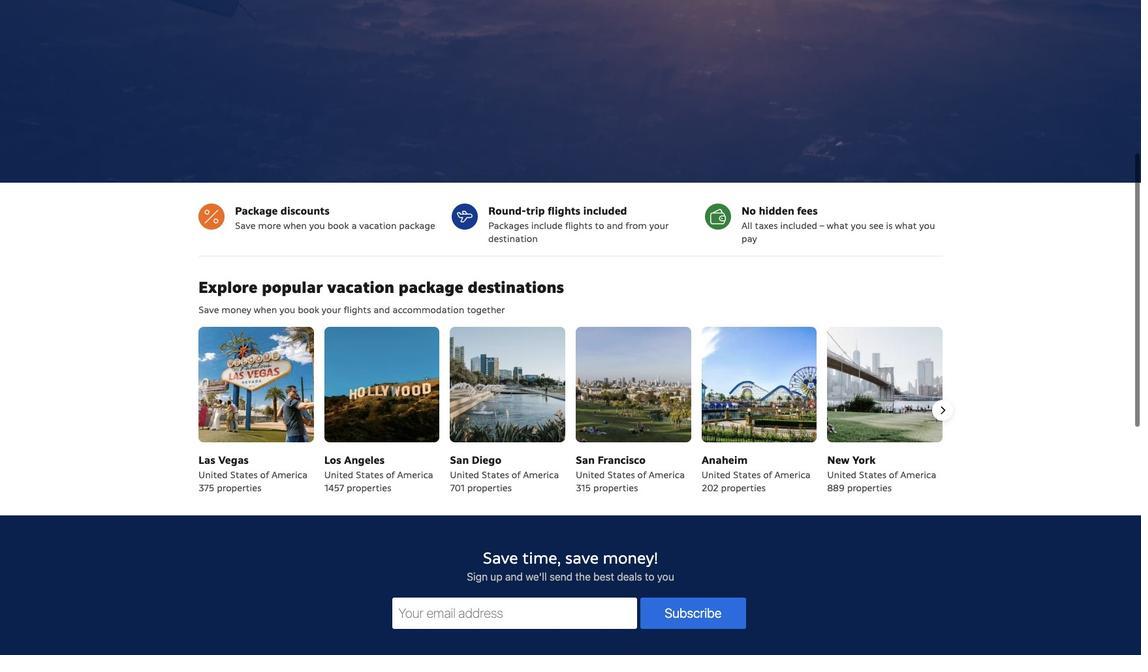 Task type: describe. For each thing, give the bounding box(es) containing it.
is
[[886, 220, 893, 232]]

states for san francisco
[[607, 469, 635, 481]]

save inside save time, save money! sign up and we'll send the best deals to you
[[483, 548, 518, 568]]

francisco
[[598, 454, 646, 467]]

packages
[[488, 220, 529, 232]]

discounts
[[281, 204, 329, 218]]

time,
[[522, 548, 561, 568]]

save time, save money! sign up and we'll send the best deals to you
[[467, 548, 674, 583]]

vegas
[[218, 454, 249, 467]]

york
[[852, 454, 876, 467]]

united for new york
[[827, 469, 856, 481]]

0 vertical spatial flights
[[548, 204, 580, 218]]

and inside round-trip flights included packages include flights to and from your destination
[[607, 220, 623, 232]]

of for new york
[[889, 469, 898, 481]]

diego
[[472, 454, 501, 467]]

to inside save time, save money! sign up and we'll send the best deals to you
[[645, 571, 654, 583]]

and inside save time, save money! sign up and we'll send the best deals to you
[[505, 571, 523, 583]]

america inside 'anaheim united states of america 202 properties'
[[775, 469, 811, 481]]

united inside 'anaheim united states of america 202 properties'
[[702, 469, 731, 481]]

more
[[258, 220, 281, 232]]

fees
[[797, 204, 818, 218]]

states for san diego
[[482, 469, 509, 481]]

your for included
[[649, 220, 669, 232]]

explore popular vacation package destinations save money when you book your flights and accommodation together
[[198, 278, 564, 316]]

angeles
[[344, 454, 384, 467]]

taxes
[[755, 220, 778, 232]]

1 vertical spatial flights
[[565, 220, 592, 232]]

see
[[869, 220, 884, 232]]

properties for san francisco
[[593, 482, 638, 494]]

when inside explore popular vacation package destinations save money when you book your flights and accommodation together
[[254, 304, 277, 316]]

of for los angeles
[[386, 469, 395, 481]]

889
[[827, 482, 845, 494]]

accommodation
[[393, 304, 464, 316]]

properties for new york
[[847, 482, 892, 494]]

375
[[198, 482, 214, 494]]

explore
[[198, 278, 257, 298]]

america for san diego
[[523, 469, 559, 481]]

pay
[[742, 233, 757, 245]]

include
[[531, 220, 563, 232]]

states for new york
[[859, 469, 887, 481]]

states inside 'anaheim united states of america 202 properties'
[[733, 469, 761, 481]]

new york united states of america 889 properties
[[827, 454, 936, 494]]

anaheim
[[702, 454, 748, 467]]

701
[[450, 482, 465, 494]]

popular
[[262, 278, 323, 298]]

sign
[[467, 571, 488, 583]]

1 what from the left
[[827, 220, 848, 232]]

subscribe button
[[640, 598, 746, 629]]

destinations
[[468, 278, 564, 298]]

properties inside 'anaheim united states of america 202 properties'
[[721, 482, 766, 494]]

Your email address email field
[[392, 598, 637, 629]]

vacation inside 'package discounts save more when you book a vacation package'
[[359, 220, 397, 232]]

save inside explore popular vacation package destinations save money when you book your flights and accommodation together
[[198, 304, 219, 316]]

no
[[742, 204, 756, 218]]



Task type: vqa. For each thing, say whether or not it's contained in the screenshot.
are
no



Task type: locate. For each thing, give the bounding box(es) containing it.
united up 375
[[198, 469, 228, 481]]

1 horizontal spatial to
[[645, 571, 654, 583]]

–
[[820, 220, 824, 232]]

of inside san diego united states of america 701 properties
[[512, 469, 521, 481]]

money!
[[603, 548, 658, 568]]

0 vertical spatial vacation
[[359, 220, 397, 232]]

package
[[235, 204, 278, 218]]

san
[[450, 454, 469, 467], [576, 454, 595, 467]]

destination
[[488, 233, 538, 245]]

2 horizontal spatial save
[[483, 548, 518, 568]]

round-
[[488, 204, 526, 218]]

of inside 'anaheim united states of america 202 properties'
[[763, 469, 772, 481]]

united up 1457
[[324, 469, 353, 481]]

new
[[827, 454, 850, 467]]

4 states from the left
[[607, 469, 635, 481]]

6 of from the left
[[889, 469, 898, 481]]

6 properties from the left
[[847, 482, 892, 494]]

6 america from the left
[[900, 469, 936, 481]]

send
[[550, 571, 573, 583]]

states
[[230, 469, 258, 481], [356, 469, 383, 481], [482, 469, 509, 481], [607, 469, 635, 481], [733, 469, 761, 481], [859, 469, 887, 481]]

1 horizontal spatial when
[[284, 220, 307, 232]]

las
[[198, 454, 215, 467]]

united
[[198, 469, 228, 481], [324, 469, 353, 481], [450, 469, 479, 481], [576, 469, 605, 481], [702, 469, 731, 481], [827, 469, 856, 481]]

united up 315
[[576, 469, 605, 481]]

states inside san francisco united states of america 315 properties
[[607, 469, 635, 481]]

book left a in the top of the page
[[327, 220, 349, 232]]

from
[[626, 220, 647, 232]]

1 states from the left
[[230, 469, 258, 481]]

san inside san diego united states of america 701 properties
[[450, 454, 469, 467]]

you right is
[[919, 220, 935, 232]]

properties down diego at the bottom left
[[467, 482, 512, 494]]

you down discounts at the left
[[309, 220, 325, 232]]

united up 202
[[702, 469, 731, 481]]

properties
[[217, 482, 261, 494], [347, 482, 391, 494], [467, 482, 512, 494], [593, 482, 638, 494], [721, 482, 766, 494], [847, 482, 892, 494]]

0 vertical spatial and
[[607, 220, 623, 232]]

properties right 202
[[721, 482, 766, 494]]

1 vertical spatial included
[[780, 220, 817, 232]]

1 vertical spatial when
[[254, 304, 277, 316]]

of inside new york united states of america 889 properties
[[889, 469, 898, 481]]

1 horizontal spatial included
[[780, 220, 817, 232]]

properties down vegas
[[217, 482, 261, 494]]

of for san francisco
[[637, 469, 646, 481]]

of
[[260, 469, 269, 481], [386, 469, 395, 481], [512, 469, 521, 481], [637, 469, 646, 481], [763, 469, 772, 481], [889, 469, 898, 481]]

san inside san francisco united states of america 315 properties
[[576, 454, 595, 467]]

united up 889
[[827, 469, 856, 481]]

united inside "los angeles united states of america 1457 properties"
[[324, 469, 353, 481]]

your right 'from'
[[649, 220, 669, 232]]

1 san from the left
[[450, 454, 469, 467]]

you down the 'popular' at top left
[[280, 304, 295, 316]]

together
[[467, 304, 505, 316]]

vacation right a in the top of the page
[[359, 220, 397, 232]]

united for los angeles
[[324, 469, 353, 481]]

america inside san diego united states of america 701 properties
[[523, 469, 559, 481]]

included down fees
[[780, 220, 817, 232]]

to inside round-trip flights included packages include flights to and from your destination
[[595, 220, 604, 232]]

package up accommodation
[[399, 278, 463, 298]]

your inside round-trip flights included packages include flights to and from your destination
[[649, 220, 669, 232]]

save
[[235, 220, 256, 232], [198, 304, 219, 316], [483, 548, 518, 568]]

1 vertical spatial your
[[322, 304, 341, 316]]

you inside explore popular vacation package destinations save money when you book your flights and accommodation together
[[280, 304, 295, 316]]

3 america from the left
[[523, 469, 559, 481]]

all
[[742, 220, 752, 232]]

5 states from the left
[[733, 469, 761, 481]]

0 vertical spatial save
[[235, 220, 256, 232]]

included up 'from'
[[583, 204, 627, 218]]

your for package
[[322, 304, 341, 316]]

properties inside las vegas united states of america 375 properties
[[217, 482, 261, 494]]

properties down francisco
[[593, 482, 638, 494]]

book down the 'popular' at top left
[[298, 304, 319, 316]]

subscribe
[[665, 606, 722, 621]]

you
[[309, 220, 325, 232], [851, 220, 867, 232], [919, 220, 935, 232], [280, 304, 295, 316], [657, 571, 674, 583]]

best
[[593, 571, 614, 583]]

1 america from the left
[[271, 469, 308, 481]]

1 vertical spatial package
[[399, 278, 463, 298]]

and left accommodation
[[374, 304, 390, 316]]

1 horizontal spatial san
[[576, 454, 595, 467]]

save inside 'package discounts save more when you book a vacation package'
[[235, 220, 256, 232]]

states for los angeles
[[356, 469, 383, 481]]

states down anaheim
[[733, 469, 761, 481]]

package inside 'package discounts save more when you book a vacation package'
[[399, 220, 435, 232]]

las vegas united states of america 375 properties
[[198, 454, 308, 494]]

america for new york
[[900, 469, 936, 481]]

properties for las vegas
[[217, 482, 261, 494]]

states inside "los angeles united states of america 1457 properties"
[[356, 469, 383, 481]]

when right money
[[254, 304, 277, 316]]

6 states from the left
[[859, 469, 887, 481]]

america
[[271, 469, 308, 481], [397, 469, 433, 481], [523, 469, 559, 481], [649, 469, 685, 481], [775, 469, 811, 481], [900, 469, 936, 481]]

flights
[[548, 204, 580, 218], [565, 220, 592, 232], [344, 304, 371, 316]]

1 horizontal spatial book
[[327, 220, 349, 232]]

2 america from the left
[[397, 469, 433, 481]]

1 vertical spatial vacation
[[327, 278, 394, 298]]

states inside san diego united states of america 701 properties
[[482, 469, 509, 481]]

0 vertical spatial to
[[595, 220, 604, 232]]

to right deals
[[645, 571, 654, 583]]

0 vertical spatial when
[[284, 220, 307, 232]]

5 united from the left
[[702, 469, 731, 481]]

america inside new york united states of america 889 properties
[[900, 469, 936, 481]]

you inside 'package discounts save more when you book a vacation package'
[[309, 220, 325, 232]]

vacation down a in the top of the page
[[327, 278, 394, 298]]

1457
[[324, 482, 344, 494]]

save
[[565, 548, 599, 568]]

money
[[222, 304, 251, 316]]

states down york
[[859, 469, 887, 481]]

0 horizontal spatial san
[[450, 454, 469, 467]]

of for san diego
[[512, 469, 521, 481]]

5 america from the left
[[775, 469, 811, 481]]

united for las vegas
[[198, 469, 228, 481]]

properties down "angeles"
[[347, 482, 391, 494]]

flights inside explore popular vacation package destinations save money when you book your flights and accommodation together
[[344, 304, 371, 316]]

0 vertical spatial your
[[649, 220, 669, 232]]

round-trip flights included packages include flights to and from your destination
[[488, 204, 669, 245]]

book inside 'package discounts save more when you book a vacation package'
[[327, 220, 349, 232]]

2 vertical spatial flights
[[344, 304, 371, 316]]

0 horizontal spatial save
[[198, 304, 219, 316]]

book inside explore popular vacation package destinations save money when you book your flights and accommodation together
[[298, 304, 319, 316]]

1 horizontal spatial and
[[505, 571, 523, 583]]

1 vertical spatial and
[[374, 304, 390, 316]]

and right up
[[505, 571, 523, 583]]

states down vegas
[[230, 469, 258, 481]]

your inside explore popular vacation package destinations save money when you book your flights and accommodation together
[[322, 304, 341, 316]]

of inside las vegas united states of america 375 properties
[[260, 469, 269, 481]]

explore popular vacation package destinations region
[[188, 327, 953, 495]]

san for san diego
[[450, 454, 469, 467]]

6 united from the left
[[827, 469, 856, 481]]

properties inside new york united states of america 889 properties
[[847, 482, 892, 494]]

san up 315
[[576, 454, 595, 467]]

trip
[[526, 204, 545, 218]]

2 vertical spatial and
[[505, 571, 523, 583]]

the
[[575, 571, 591, 583]]

states down "angeles"
[[356, 469, 383, 481]]

2 properties from the left
[[347, 482, 391, 494]]

america inside las vegas united states of america 375 properties
[[271, 469, 308, 481]]

no hidden fees all taxes included – what you see is what you pay
[[742, 204, 935, 245]]

united inside san francisco united states of america 315 properties
[[576, 469, 605, 481]]

properties down york
[[847, 482, 892, 494]]

san francisco united states of america 315 properties
[[576, 454, 685, 494]]

properties for los angeles
[[347, 482, 391, 494]]

you inside save time, save money! sign up and we'll send the best deals to you
[[657, 571, 674, 583]]

0 horizontal spatial what
[[827, 220, 848, 232]]

what right is
[[895, 220, 917, 232]]

states inside new york united states of america 889 properties
[[859, 469, 887, 481]]

properties inside san francisco united states of america 315 properties
[[593, 482, 638, 494]]

0 horizontal spatial book
[[298, 304, 319, 316]]

package inside explore popular vacation package destinations save money when you book your flights and accommodation together
[[399, 278, 463, 298]]

america inside "los angeles united states of america 1457 properties"
[[397, 469, 433, 481]]

save up up
[[483, 548, 518, 568]]

2 what from the left
[[895, 220, 917, 232]]

2 united from the left
[[324, 469, 353, 481]]

united inside new york united states of america 889 properties
[[827, 469, 856, 481]]

4 of from the left
[[637, 469, 646, 481]]

to left 'from'
[[595, 220, 604, 232]]

states down francisco
[[607, 469, 635, 481]]

1 of from the left
[[260, 469, 269, 481]]

up
[[490, 571, 502, 583]]

states for las vegas
[[230, 469, 258, 481]]

states down diego at the bottom left
[[482, 469, 509, 481]]

package discounts save more when you book a vacation package
[[235, 204, 435, 232]]

of inside san francisco united states of america 315 properties
[[637, 469, 646, 481]]

america for san francisco
[[649, 469, 685, 481]]

4 america from the left
[[649, 469, 685, 481]]

united for san francisco
[[576, 469, 605, 481]]

a
[[351, 220, 357, 232]]

and inside explore popular vacation package destinations save money when you book your flights and accommodation together
[[374, 304, 390, 316]]

you left see
[[851, 220, 867, 232]]

what right –
[[827, 220, 848, 232]]

0 vertical spatial book
[[327, 220, 349, 232]]

1 horizontal spatial what
[[895, 220, 917, 232]]

1 properties from the left
[[217, 482, 261, 494]]

2 states from the left
[[356, 469, 383, 481]]

of for las vegas
[[260, 469, 269, 481]]

package right a in the top of the page
[[399, 220, 435, 232]]

states inside las vegas united states of america 375 properties
[[230, 469, 258, 481]]

vacation inside explore popular vacation package destinations save money when you book your flights and accommodation together
[[327, 278, 394, 298]]

2 vertical spatial save
[[483, 548, 518, 568]]

when down discounts at the left
[[284, 220, 307, 232]]

1 vertical spatial book
[[298, 304, 319, 316]]

deals
[[617, 571, 642, 583]]

of inside "los angeles united states of america 1457 properties"
[[386, 469, 395, 481]]

los angeles united states of america 1457 properties
[[324, 454, 433, 494]]

5 properties from the left
[[721, 482, 766, 494]]

united inside las vegas united states of america 375 properties
[[198, 469, 228, 481]]

properties for san diego
[[467, 482, 512, 494]]

0 vertical spatial package
[[399, 220, 435, 232]]

when
[[284, 220, 307, 232], [254, 304, 277, 316]]

america inside san francisco united states of america 315 properties
[[649, 469, 685, 481]]

4 properties from the left
[[593, 482, 638, 494]]

san left diego at the bottom left
[[450, 454, 469, 467]]

san diego united states of america 701 properties
[[450, 454, 559, 494]]

included inside the no hidden fees all taxes included – what you see is what you pay
[[780, 220, 817, 232]]

america for los angeles
[[397, 469, 433, 481]]

to
[[595, 220, 604, 232], [645, 571, 654, 583]]

0 horizontal spatial to
[[595, 220, 604, 232]]

3 united from the left
[[450, 469, 479, 481]]

package
[[399, 220, 435, 232], [399, 278, 463, 298]]

1 united from the left
[[198, 469, 228, 481]]

1 vertical spatial save
[[198, 304, 219, 316]]

when inside 'package discounts save more when you book a vacation package'
[[284, 220, 307, 232]]

and
[[607, 220, 623, 232], [374, 304, 390, 316], [505, 571, 523, 583]]

3 properties from the left
[[467, 482, 512, 494]]

1 vertical spatial to
[[645, 571, 654, 583]]

included inside round-trip flights included packages include flights to and from your destination
[[583, 204, 627, 218]]

book
[[327, 220, 349, 232], [298, 304, 319, 316]]

properties inside san diego united states of america 701 properties
[[467, 482, 512, 494]]

vacation
[[359, 220, 397, 232], [327, 278, 394, 298]]

2 of from the left
[[386, 469, 395, 481]]

0 horizontal spatial included
[[583, 204, 627, 218]]

202
[[702, 482, 719, 494]]

next image
[[935, 403, 950, 419]]

0 horizontal spatial and
[[374, 304, 390, 316]]

1 horizontal spatial your
[[649, 220, 669, 232]]

properties inside "los angeles united states of america 1457 properties"
[[347, 482, 391, 494]]

save left money
[[198, 304, 219, 316]]

los
[[324, 454, 341, 467]]

315
[[576, 482, 591, 494]]

5 of from the left
[[763, 469, 772, 481]]

save down 'package'
[[235, 220, 256, 232]]

united for san diego
[[450, 469, 479, 481]]

united up 701
[[450, 469, 479, 481]]

anaheim united states of america 202 properties
[[702, 454, 811, 494]]

and left 'from'
[[607, 220, 623, 232]]

your down the 'popular' at top left
[[322, 304, 341, 316]]

we'll
[[526, 571, 547, 583]]

0 horizontal spatial your
[[322, 304, 341, 316]]

1 horizontal spatial save
[[235, 220, 256, 232]]

4 united from the left
[[576, 469, 605, 481]]

hidden
[[759, 204, 794, 218]]

what
[[827, 220, 848, 232], [895, 220, 917, 232]]

united inside san diego united states of america 701 properties
[[450, 469, 479, 481]]

0 horizontal spatial when
[[254, 304, 277, 316]]

your
[[649, 220, 669, 232], [322, 304, 341, 316]]

america for las vegas
[[271, 469, 308, 481]]

0 vertical spatial included
[[583, 204, 627, 218]]

san for san francisco
[[576, 454, 595, 467]]

2 san from the left
[[576, 454, 595, 467]]

included
[[583, 204, 627, 218], [780, 220, 817, 232]]

2 horizontal spatial and
[[607, 220, 623, 232]]

you right deals
[[657, 571, 674, 583]]

3 of from the left
[[512, 469, 521, 481]]

3 states from the left
[[482, 469, 509, 481]]



